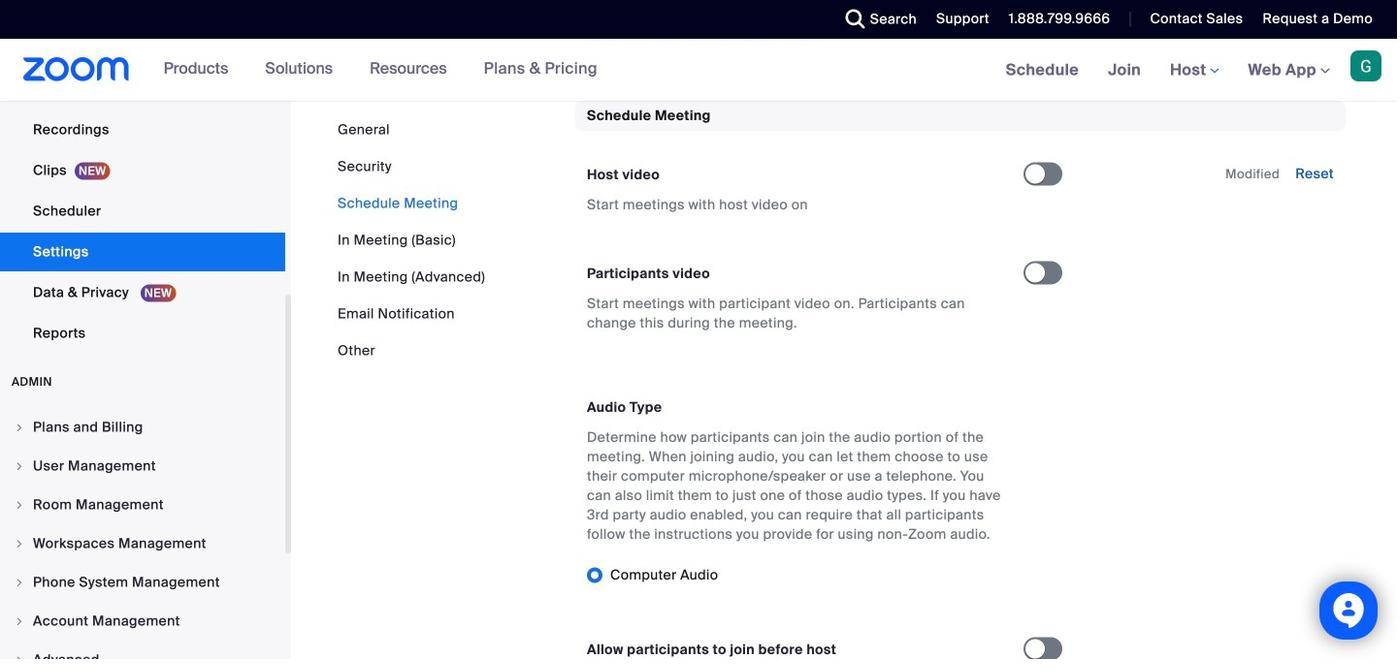 Task type: locate. For each thing, give the bounding box(es) containing it.
right image
[[14, 422, 25, 434], [14, 461, 25, 473], [14, 539, 25, 550], [14, 577, 25, 589], [14, 616, 25, 628], [14, 655, 25, 660]]

3 right image from the top
[[14, 539, 25, 550]]

right image for 4th 'menu item' from the top
[[14, 539, 25, 550]]

right image for fifth 'menu item'
[[14, 577, 25, 589]]

right image for second 'menu item' from the bottom of the 'admin menu' menu
[[14, 616, 25, 628]]

1 right image from the top
[[14, 422, 25, 434]]

6 right image from the top
[[14, 655, 25, 660]]

1 menu item from the top
[[0, 410, 285, 446]]

right image
[[14, 500, 25, 511]]

5 right image from the top
[[14, 616, 25, 628]]

meetings navigation
[[991, 39, 1397, 102]]

7 menu item from the top
[[0, 642, 285, 660]]

side navigation navigation
[[0, 0, 291, 660]]

right image for 2nd 'menu item' from the top of the 'admin menu' menu
[[14, 461, 25, 473]]

profile picture image
[[1351, 50, 1382, 82]]

product information navigation
[[149, 39, 612, 101]]

menu bar
[[338, 120, 485, 361]]

2 right image from the top
[[14, 461, 25, 473]]

4 right image from the top
[[14, 577, 25, 589]]

banner
[[0, 39, 1397, 102]]

menu item
[[0, 410, 285, 446], [0, 448, 285, 485], [0, 487, 285, 524], [0, 526, 285, 563], [0, 565, 285, 602], [0, 604, 285, 640], [0, 642, 285, 660]]

4 menu item from the top
[[0, 526, 285, 563]]



Task type: vqa. For each thing, say whether or not it's contained in the screenshot.
banner
yes



Task type: describe. For each thing, give the bounding box(es) containing it.
2 menu item from the top
[[0, 448, 285, 485]]

5 menu item from the top
[[0, 565, 285, 602]]

right image for 7th 'menu item' from the top
[[14, 655, 25, 660]]

admin menu menu
[[0, 410, 285, 660]]

personal menu menu
[[0, 0, 285, 355]]

schedule meeting element
[[575, 101, 1346, 660]]

right image for 1st 'menu item' from the top of the 'admin menu' menu
[[14, 422, 25, 434]]

6 menu item from the top
[[0, 604, 285, 640]]

zoom logo image
[[23, 57, 130, 82]]

3 menu item from the top
[[0, 487, 285, 524]]



